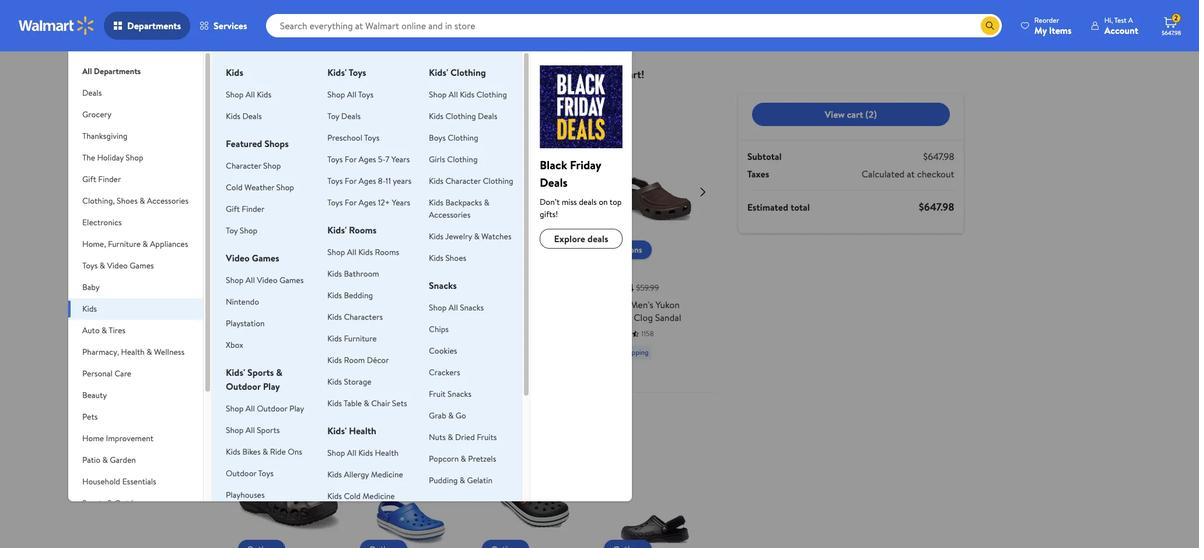 Task type: describe. For each thing, give the bounding box(es) containing it.
room
[[344, 354, 365, 366]]

shop for shop all kids clothing
[[429, 89, 447, 100]]

shop all outdoor play link
[[226, 403, 304, 414]]

1 horizontal spatial video
[[226, 252, 250, 264]]

sets
[[392, 397, 407, 409]]

shipping for $33.74 $59.99 crocs men's yukon vista ii clog sandal
[[624, 347, 649, 357]]

kids bedding
[[327, 290, 373, 301]]

gift for gift finder "dropdown button" on the top of the page
[[82, 173, 96, 185]]

kids' personal care
[[429, 501, 507, 514]]

toys for ages 8-11 years
[[327, 175, 412, 187]]

0 vertical spatial snacks
[[429, 279, 457, 292]]

pudding & gelatin
[[429, 475, 493, 486]]

toys up these
[[358, 89, 374, 100]]

allergy
[[344, 469, 369, 480]]

playhouses
[[226, 489, 265, 501]]

the holiday shop button
[[68, 147, 203, 169]]

kids jewelry & watches link
[[429, 231, 512, 242]]

toys down kids bikes & ride ons
[[258, 468, 274, 479]]

1-day shipping for $24.99 crocs toddler & kids classic glitter clog, sizes 4-6
[[240, 360, 282, 370]]

$24.99
[[238, 281, 269, 295]]

taxes
[[747, 168, 769, 180]]

ii
[[627, 311, 632, 324]]

nuts
[[429, 431, 446, 443]]

1 horizontal spatial crocs toddler & kids baya clog image
[[482, 148, 584, 250]]

boys
[[429, 132, 446, 144]]

seller right boys clothing
[[502, 131, 518, 141]]

clothing for kids clothing deals
[[446, 110, 476, 122]]

best seller for crocs toddler & kids classic glitter clog, sizes 4-6 "image"
[[243, 131, 274, 141]]

& left tires
[[102, 325, 107, 336]]

essentials
[[122, 476, 156, 487]]

ages for 5-
[[359, 154, 376, 165]]

on
[[599, 196, 608, 208]]

& left go
[[448, 410, 454, 421]]

gifts!
[[540, 208, 558, 220]]

bathroom
[[344, 268, 379, 280]]

gift finder for gift finder link
[[226, 203, 265, 215]]

seller down kids deals link
[[258, 131, 274, 141]]

cookies link
[[429, 345, 457, 357]]

walmart image
[[19, 16, 95, 35]]

& down electronics dropdown button
[[143, 238, 148, 250]]

1 horizontal spatial cold
[[344, 490, 361, 502]]

friday
[[570, 157, 601, 173]]

gift for gift finder link
[[226, 203, 240, 215]]

& inside from $19.99 crocs toddler & kids crocband clog, sizes 4-6
[[418, 298, 424, 311]]

& right jewelry
[[474, 231, 480, 242]]

product group containing reduced price
[[482, 423, 584, 548]]

best up bikes
[[243, 430, 256, 440]]

1 vertical spatial departments
[[94, 65, 141, 77]]

household essentials
[[82, 476, 156, 487]]

shoes for kids
[[446, 252, 466, 264]]

kids inside $24.99 crocs toddler & kids classic glitter clog, sizes 4-6
[[304, 298, 321, 311]]

preschool toys link
[[327, 132, 380, 144]]

gelatin
[[467, 475, 493, 486]]

sports inside dropdown button
[[82, 497, 105, 509]]

kids bathroom
[[327, 268, 379, 280]]

view cart (2) button
[[752, 103, 950, 126]]

health for kids'
[[349, 424, 376, 437]]

sizes for $19.99
[[425, 311, 445, 324]]

storage
[[344, 376, 372, 388]]

chair
[[371, 397, 390, 409]]

home
[[82, 433, 104, 444]]

2263
[[520, 329, 535, 339]]

departments button
[[104, 12, 190, 40]]

1-day shipping for $33.74 $59.99 crocs men's yukon vista ii clog sandal
[[607, 347, 649, 357]]

kids character clothing
[[429, 175, 513, 187]]

games for toys & video games
[[130, 260, 154, 271]]

& left gelatin
[[460, 475, 465, 486]]

toys up shop all toys
[[349, 66, 366, 79]]

calculated at checkout
[[862, 168, 955, 180]]

toy for toy deals
[[327, 110, 339, 122]]

kids' for kids' clothing
[[429, 66, 448, 79]]

items
[[1049, 24, 1072, 36]]

1 vertical spatial deals
[[588, 232, 608, 245]]

price for right the crocs toddler & kids crocband clog, sizes 4-6 image
[[515, 430, 530, 440]]

bought
[[316, 102, 352, 118]]

jewelry
[[445, 231, 472, 242]]

$647.98 for subtotal
[[924, 150, 955, 163]]

shop all kids clothing
[[429, 89, 507, 100]]

1 vertical spatial crocs toddler & kids baya clog image
[[238, 447, 340, 548]]

kids table & chair sets
[[327, 397, 407, 409]]

& inside the from $19.99 crocs toddler & kids baya clog 2263
[[540, 298, 546, 311]]

estimated
[[747, 200, 789, 213]]

clothing up the kids clothing deals
[[477, 89, 507, 100]]

shipping for from $19.99 crocs toddler & kids crocband clog, sizes 4-6
[[379, 360, 404, 370]]

& left ride
[[263, 446, 268, 458]]

cold weather shop link
[[226, 182, 294, 193]]

shop for shop all kids health
[[327, 447, 345, 459]]

preschool
[[327, 132, 362, 144]]

all inside all departments link
[[82, 65, 92, 77]]

pudding
[[429, 475, 458, 486]]

toy shop
[[226, 225, 258, 236]]

options link for from $19.99 crocs toddler & kids baya clog 2263
[[482, 240, 530, 259]]

1- for from $19.99 crocs toddler & kids crocband clog, sizes 4-6
[[362, 360, 367, 370]]

kids table & chair sets link
[[327, 397, 407, 409]]

personal inside dropdown button
[[82, 368, 113, 379]]

& right patio
[[102, 454, 108, 466]]

reduced price for right the crocs toddler & kids crocband clog, sizes 4-6 image
[[487, 430, 530, 440]]

shipping for $24.99 crocs toddler & kids classic glitter clog, sizes 4-6
[[257, 360, 282, 370]]

black
[[540, 157, 567, 173]]

classic
[[238, 311, 265, 324]]

kids storage link
[[327, 376, 372, 388]]

all for video games
[[246, 274, 255, 286]]

11
[[386, 175, 391, 187]]

deals inside black friday deals don't miss deals on top gifts!
[[579, 196, 597, 208]]

toys for ages 12+ years
[[327, 197, 410, 208]]

crocs unisex crocband clog sandal image
[[360, 447, 462, 548]]

all for kids' rooms
[[347, 246, 357, 258]]

clothing for kids' clothing
[[451, 66, 486, 79]]

featured shops
[[226, 137, 289, 150]]

shop all snacks link
[[429, 302, 484, 313]]

electronics
[[82, 217, 122, 228]]

clothing for boys clothing
[[448, 132, 478, 144]]

toys up kids' rooms
[[327, 197, 343, 208]]

considered
[[316, 401, 371, 417]]

2 vertical spatial health
[[375, 447, 399, 459]]

view cart (2)
[[825, 108, 877, 121]]

options link for $33.74 $59.99 crocs men's yukon vista ii clog sandal
[[604, 240, 652, 259]]

kids backpacks & accessories
[[429, 197, 490, 221]]

0 vertical spatial years
[[392, 154, 410, 165]]

sports & outdoors
[[82, 497, 149, 509]]

$33.74
[[604, 281, 634, 295]]

wellness
[[154, 346, 185, 358]]

popcorn & pretzels
[[429, 453, 496, 465]]

all departments
[[82, 65, 141, 77]]

clothing for girls clothing
[[447, 154, 478, 165]]

kids storage
[[327, 376, 372, 388]]

kids image
[[540, 65, 623, 148]]

kids room décor link
[[327, 354, 389, 366]]

estimated total
[[747, 200, 810, 213]]

care inside "personal care" dropdown button
[[115, 368, 131, 379]]

shop for shop all sports
[[226, 424, 244, 436]]

reduced for right the crocs toddler & kids crocband clog, sizes 4-6 image
[[487, 430, 513, 440]]

$19.99 for from $19.99 crocs toddler & kids baya clog 2263
[[509, 281, 536, 295]]

0 horizontal spatial cold
[[226, 182, 243, 193]]

video for toys & video games
[[107, 260, 128, 271]]

popcorn & pretzels link
[[429, 453, 496, 465]]

accessories for clothing, shoes & accessories
[[147, 195, 189, 207]]

options for from $19.99 crocs toddler & kids baya clog 2263
[[491, 244, 520, 256]]

gift finder link
[[226, 203, 265, 215]]

1 vertical spatial sports
[[257, 424, 280, 436]]

& down the home,
[[100, 260, 105, 271]]

clothing, shoes & accessories
[[82, 195, 189, 207]]

1 horizontal spatial crocs toddler & kids crocband clog, sizes 4-6 image
[[482, 447, 584, 548]]

home improvement button
[[68, 428, 203, 449]]

day for from $19.99 crocs toddler & kids crocband clog, sizes 4-6
[[367, 360, 378, 370]]

kids' for kids' sports & outdoor play
[[226, 366, 245, 379]]

shop for shop all outdoor play
[[226, 403, 244, 414]]

2 vertical spatial snacks
[[448, 388, 472, 400]]

from for from $19.99 crocs toddler & kids crocband clog, sizes 4-6
[[360, 281, 384, 295]]

outdoor inside kids' sports & outdoor play
[[226, 380, 261, 393]]

toy deals link
[[327, 110, 361, 122]]

best down kids deals link
[[243, 131, 256, 141]]

customers also bought these products
[[236, 102, 431, 118]]

games up shop all video games link
[[252, 252, 279, 264]]

girls clothing link
[[429, 154, 478, 165]]

toys down toys for ages 5-7 years
[[327, 175, 343, 187]]

clothing, shoes & accessories button
[[68, 190, 203, 212]]

for for toys for ages 5-7 years
[[345, 154, 357, 165]]

& left the wellness
[[147, 346, 152, 358]]

options for $33.74 $59.99 crocs men's yukon vista ii clog sandal
[[614, 244, 642, 256]]

character shop
[[226, 160, 281, 172]]

toys & video games button
[[68, 255, 203, 277]]

$33.74 $59.99 crocs men's yukon vista ii clog sandal
[[604, 281, 681, 324]]

fruit snacks link
[[429, 388, 472, 400]]

best up shop all kids health link at the bottom left of page
[[365, 430, 378, 440]]

video for shop all video games
[[257, 274, 278, 286]]

home, furniture & appliances button
[[68, 233, 203, 255]]

departments inside dropdown button
[[127, 19, 181, 32]]

clog for $33.74
[[634, 311, 653, 324]]

options link for from $19.99 crocs toddler & kids crocband clog, sizes 4-6
[[360, 240, 407, 259]]

best down 'kids clothing deals' link
[[487, 131, 500, 141]]

reduced for the topmost the crocs toddler & kids crocband clog, sizes 4-6 image
[[365, 131, 391, 141]]

girls
[[429, 154, 445, 165]]

my
[[1035, 24, 1047, 36]]

kids' for kids' toys
[[327, 66, 347, 79]]

0 vertical spatial crocs toddler & kids crocband clog, sizes 4-6 image
[[360, 148, 462, 250]]

kids inside the from $19.99 crocs toddler & kids baya clog 2263
[[549, 298, 565, 311]]

shop all kids clothing link
[[429, 89, 507, 100]]

0 vertical spatial character
[[226, 160, 261, 172]]

fruit
[[429, 388, 446, 400]]

play inside kids' sports & outdoor play
[[263, 380, 280, 393]]

crocs toddler & kids classic glitter clog, sizes 4-6 image
[[238, 148, 340, 250]]

shop all sports link
[[226, 424, 280, 436]]

grab & go link
[[429, 410, 466, 421]]

finder for gift finder link
[[242, 203, 265, 215]]

crackers link
[[429, 367, 460, 378]]

from for from $19.99 crocs toddler & kids baya clog 2263
[[482, 281, 506, 295]]

toy for toy shop
[[226, 225, 238, 236]]

$19.99 for from $19.99 crocs toddler & kids crocband clog, sizes 4-6
[[386, 281, 414, 295]]

shop for shop all snacks
[[429, 302, 447, 313]]

customers for customers also bought these products
[[236, 102, 290, 118]]

playstation link
[[226, 318, 265, 329]]

health for pharmacy,
[[121, 346, 145, 358]]

1158
[[642, 329, 654, 339]]

shop down gift finder link
[[240, 225, 258, 236]]

dried
[[455, 431, 475, 443]]

product group containing $33.74
[[604, 124, 706, 387]]

outdoor toys link
[[226, 468, 274, 479]]

for for toys for ages 8-11 years
[[345, 175, 357, 187]]

1- for from $19.99 crocs toddler & kids baya clog 2263
[[484, 347, 489, 357]]

product group containing $24.99
[[238, 124, 340, 387]]



Task type: vqa. For each thing, say whether or not it's contained in the screenshot.
the V505-
no



Task type: locate. For each thing, give the bounding box(es) containing it.
playhouses link
[[226, 489, 265, 501]]

personal up beauty
[[82, 368, 113, 379]]

& left pretzels at the bottom of the page
[[461, 453, 466, 465]]

1 vertical spatial accessories
[[429, 209, 471, 221]]

options link for $24.99 crocs toddler & kids classic glitter clog, sizes 4-6
[[238, 240, 285, 259]]

also left bought
[[293, 102, 313, 118]]

from $19.99 crocs toddler & kids crocband clog, sizes 4-6
[[360, 281, 445, 337]]

reduced price up pretzels at the bottom of the page
[[487, 430, 530, 440]]

the
[[82, 152, 95, 163]]

$19.99
[[386, 281, 414, 295], [509, 281, 536, 295]]

all for kids' sports & outdoor play
[[246, 403, 255, 414]]

gift finder inside "dropdown button"
[[82, 173, 121, 185]]

sports up shop all outdoor play
[[248, 366, 274, 379]]

0 horizontal spatial reduced
[[365, 131, 391, 141]]

1- down xbox at the bottom
[[240, 360, 245, 370]]

0 vertical spatial accessories
[[147, 195, 189, 207]]

0 horizontal spatial accessories
[[147, 195, 189, 207]]

fruit snacks
[[429, 388, 472, 400]]

0 vertical spatial play
[[263, 380, 280, 393]]

1 6 from the left
[[269, 324, 274, 337]]

& inside dropdown button
[[107, 497, 113, 509]]

1 horizontal spatial toddler
[[386, 298, 416, 311]]

$647.98 down checkout
[[919, 200, 955, 214]]

2 crocs from the left
[[360, 298, 384, 311]]

1 horizontal spatial gift
[[226, 203, 240, 215]]

home improvement
[[82, 433, 154, 444]]

outdoor up shop all outdoor play
[[226, 380, 261, 393]]

sports & outdoors button
[[68, 493, 203, 514]]

2 $19.99 from the left
[[509, 281, 536, 295]]

kids bathroom link
[[327, 268, 379, 280]]

household
[[82, 476, 120, 487]]

from
[[360, 281, 384, 295], [482, 281, 506, 295]]

patio
[[82, 454, 100, 466]]

0 horizontal spatial clog
[[503, 311, 523, 324]]

0 vertical spatial outdoor
[[226, 380, 261, 393]]

1 vertical spatial character
[[446, 175, 481, 187]]

kids characters link
[[327, 311, 383, 323]]

1 horizontal spatial accessories
[[429, 209, 471, 221]]

1 horizontal spatial gift finder
[[226, 203, 265, 215]]

1 vertical spatial for
[[345, 175, 357, 187]]

6 right classic
[[269, 324, 274, 337]]

all departments link
[[68, 51, 203, 82]]

1 customers from the top
[[236, 102, 290, 118]]

shop all snacks
[[429, 302, 484, 313]]

all up "allergy"
[[347, 447, 357, 459]]

personal care
[[82, 368, 131, 379]]

video inside toys & video games dropdown button
[[107, 260, 128, 271]]

outdoor up shop all sports link
[[257, 403, 288, 414]]

finder down holiday
[[98, 173, 121, 185]]

price for the topmost the crocs toddler & kids crocband clog, sizes 4-6 image
[[393, 131, 408, 141]]

1 options from the left
[[247, 244, 276, 256]]

toys inside dropdown button
[[82, 260, 98, 271]]

years right the 7
[[392, 154, 410, 165]]

0 vertical spatial care
[[115, 368, 131, 379]]

clog right ii
[[634, 311, 653, 324]]

customers also considered
[[236, 401, 371, 417]]

crocs inside from $19.99 crocs toddler & kids crocband clog, sizes 4-6
[[360, 298, 384, 311]]

$647.98 down 2
[[1162, 29, 1182, 37]]

1 clog, from the left
[[297, 311, 318, 324]]

0 vertical spatial shoes
[[117, 195, 138, 207]]

$19.99 up crocband
[[386, 281, 414, 295]]

1 horizontal spatial personal
[[451, 501, 485, 514]]

1 vertical spatial cold
[[344, 490, 361, 502]]

1 horizontal spatial price
[[515, 430, 530, 440]]

shop down kids' rooms
[[327, 246, 345, 258]]

kids clothing deals link
[[429, 110, 497, 122]]

sizes inside from $19.99 crocs toddler & kids crocband clog, sizes 4-6
[[425, 311, 445, 324]]

from down bathroom
[[360, 281, 384, 295]]

& right nuts
[[448, 431, 453, 443]]

4 crocs from the left
[[604, 298, 628, 311]]

price inside product group
[[515, 430, 530, 440]]

shoes for clothing,
[[117, 195, 138, 207]]

0 vertical spatial furniture
[[108, 238, 141, 250]]

crocs men's yukon vista ii clog sandal image
[[604, 148, 706, 250]]

6 for crocs
[[269, 324, 274, 337]]

0 horizontal spatial clog,
[[297, 311, 318, 324]]

2 horizontal spatial toddler
[[508, 298, 538, 311]]

top
[[610, 196, 622, 208]]

$647.98 for estimated total
[[919, 200, 955, 214]]

1 horizontal spatial care
[[487, 501, 507, 514]]

all down kids' toys
[[347, 89, 357, 100]]

shop inside dropdown button
[[126, 152, 143, 163]]

games down the home, furniture & appliances dropdown button
[[130, 260, 154, 271]]

from inside from $19.99 crocs toddler & kids crocband clog, sizes 4-6
[[360, 281, 384, 295]]

best seller for crocs unisex crocband clog sandal image
[[365, 430, 396, 440]]

for for toys for ages 12+ years
[[345, 197, 357, 208]]

from $19.99 crocs toddler & kids baya clog 2263
[[482, 281, 565, 339]]

games inside dropdown button
[[130, 260, 154, 271]]

toys up toys for ages 5-7 years link
[[364, 132, 380, 144]]

best seller down kids deals link
[[243, 131, 274, 141]]

2 also from the top
[[293, 401, 313, 417]]

0 vertical spatial sports
[[248, 366, 274, 379]]

reduced price for the topmost the crocs toddler & kids crocband clog, sizes 4-6 image
[[365, 131, 408, 141]]

health up kids allergy medicine link
[[375, 447, 399, 459]]

gift finder up toy shop link
[[226, 203, 265, 215]]

0 vertical spatial health
[[121, 346, 145, 358]]

1 horizontal spatial clog,
[[402, 311, 423, 324]]

clog,
[[297, 311, 318, 324], [402, 311, 423, 324]]

6 inside from $19.99 crocs toddler & kids crocband clog, sizes 4-6
[[369, 324, 375, 337]]

shop right weather
[[276, 182, 294, 193]]

2 $647.98
[[1162, 13, 1182, 37]]

sports down shop all outdoor play
[[257, 424, 280, 436]]

appliances
[[150, 238, 188, 250]]

character
[[226, 160, 261, 172], [446, 175, 481, 187]]

kids' up shop all toys
[[327, 66, 347, 79]]

& left shop all snacks
[[418, 298, 424, 311]]

clog, inside from $19.99 crocs toddler & kids crocband clog, sizes 4-6
[[402, 311, 423, 324]]

2 vertical spatial $647.98
[[919, 200, 955, 214]]

medicine down kids allergy medicine
[[363, 490, 395, 502]]

toddler inside $24.99 crocs toddler & kids classic glitter clog, sizes 4-6
[[263, 298, 294, 311]]

0 horizontal spatial finder
[[98, 173, 121, 185]]

toy shop link
[[226, 225, 258, 236]]

1 horizontal spatial clog
[[634, 311, 653, 324]]

ages left 8-
[[359, 175, 376, 187]]

ages for 8-
[[359, 175, 376, 187]]

2 6 from the left
[[369, 324, 375, 337]]

1 horizontal spatial reduced
[[487, 430, 513, 440]]

1-day shipping for from $19.99 crocs toddler & kids crocband clog, sizes 4-6
[[362, 360, 404, 370]]

0 vertical spatial cold
[[226, 182, 243, 193]]

shoes inside dropdown button
[[117, 195, 138, 207]]

6 for $19.99
[[369, 324, 375, 337]]

toddler for from $19.99 crocs toddler & kids baya clog 2263
[[508, 298, 538, 311]]

4 options link from the left
[[604, 240, 652, 259]]

2 toddler from the left
[[386, 298, 416, 311]]

clog inside the from $19.99 crocs toddler & kids baya clog 2263
[[503, 311, 523, 324]]

day down playstation link
[[245, 360, 256, 370]]

0 horizontal spatial shoes
[[117, 195, 138, 207]]

weather
[[245, 182, 274, 193]]

crocs unisex baya lined fuzz strap clogs image
[[604, 447, 706, 548]]

kids' for kids' rooms
[[327, 224, 347, 236]]

also for considered
[[293, 401, 313, 417]]

shops
[[265, 137, 289, 150]]

1 horizontal spatial character
[[446, 175, 481, 187]]

kids' health
[[327, 424, 376, 437]]

girls clothing
[[429, 154, 478, 165]]

shoes down jewelry
[[446, 252, 466, 264]]

gift up toy shop link
[[226, 203, 240, 215]]

kids' up the shop all kids clothing link
[[429, 66, 448, 79]]

ages left 5-
[[359, 154, 376, 165]]

1 vertical spatial $647.98
[[924, 150, 955, 163]]

3 toddler from the left
[[508, 298, 538, 311]]

toys for ages 5-7 years link
[[327, 154, 410, 165]]

games
[[252, 252, 279, 264], [130, 260, 154, 271], [280, 274, 304, 286]]

kids' up shop all kids rooms at the left top of page
[[327, 224, 347, 236]]

preschool toys
[[327, 132, 380, 144]]

shop for shop all toys
[[327, 89, 345, 100]]

1 horizontal spatial finder
[[242, 203, 265, 215]]

next slide for customers also bought these products list image
[[691, 180, 715, 204]]

kids' for kids' personal care
[[429, 501, 448, 514]]

0 horizontal spatial crocs toddler & kids crocband clog, sizes 4-6 image
[[360, 148, 462, 250]]

0 vertical spatial reduced price
[[365, 131, 408, 141]]

toys down preschool
[[327, 154, 343, 165]]

accessories
[[147, 195, 189, 207], [429, 209, 471, 221]]

games for shop all video games
[[280, 274, 304, 286]]

clog, inside $24.99 crocs toddler & kids classic glitter clog, sizes 4-6
[[297, 311, 318, 324]]

sizes for crocs
[[238, 324, 257, 337]]

2 options from the left
[[369, 244, 398, 256]]

shop up kids deals link
[[226, 89, 244, 100]]

day down baya
[[489, 347, 500, 357]]

1 vertical spatial rooms
[[375, 246, 399, 258]]

2 horizontal spatial video
[[257, 274, 278, 286]]

1 clog from the left
[[503, 311, 523, 324]]

day
[[489, 347, 500, 357], [612, 347, 622, 357], [245, 360, 256, 370], [367, 360, 378, 370]]

ages for 12+
[[359, 197, 376, 208]]

options up $33.74
[[614, 244, 642, 256]]

2 vertical spatial ages
[[359, 197, 376, 208]]

crocs toddler & kids baya clog image
[[482, 148, 584, 250], [238, 447, 340, 548]]

auto & tires
[[82, 325, 125, 336]]

clothing up boys clothing link on the left
[[446, 110, 476, 122]]

1 vertical spatial reduced price
[[487, 430, 530, 440]]

kids character clothing link
[[429, 175, 513, 187]]

0 horizontal spatial character
[[226, 160, 261, 172]]

thanksgiving button
[[68, 125, 203, 147]]

search icon image
[[986, 21, 995, 30]]

furniture for kids
[[344, 333, 377, 344]]

1 vertical spatial ages
[[359, 175, 376, 187]]

options link down toy shop link
[[238, 240, 285, 259]]

1 vertical spatial snacks
[[460, 302, 484, 313]]

1 horizontal spatial play
[[290, 403, 304, 414]]

sports down household
[[82, 497, 105, 509]]

kids' toys
[[327, 66, 366, 79]]

1- down baya
[[484, 347, 489, 357]]

1 horizontal spatial reduced price
[[487, 430, 530, 440]]

0 horizontal spatial care
[[115, 368, 131, 379]]

4- inside from $19.99 crocs toddler & kids crocband clog, sizes 4-6
[[360, 324, 369, 337]]

reorder my items
[[1035, 15, 1072, 36]]

video games
[[226, 252, 279, 264]]

1 vertical spatial gift
[[226, 203, 240, 215]]

2 for from the top
[[345, 175, 357, 187]]

0 horizontal spatial toddler
[[263, 298, 294, 311]]

shipping
[[502, 347, 527, 357], [624, 347, 649, 357], [257, 360, 282, 370], [379, 360, 404, 370]]

& right table
[[364, 397, 369, 409]]

1-day shipping down 2263
[[484, 347, 527, 357]]

all up bikes
[[246, 424, 255, 436]]

2 4- from the left
[[360, 324, 369, 337]]

shop for shop all kids
[[226, 89, 244, 100]]

3 crocs from the left
[[482, 298, 506, 311]]

day for $24.99 crocs toddler & kids classic glitter clog, sizes 4-6
[[245, 360, 256, 370]]

0 horizontal spatial play
[[263, 380, 280, 393]]

2 clog from the left
[[634, 311, 653, 324]]

4 options from the left
[[614, 244, 642, 256]]

also
[[293, 102, 313, 118], [293, 401, 313, 417]]

2 ages from the top
[[359, 175, 376, 187]]

2 vertical spatial outdoor
[[226, 468, 257, 479]]

toy down gift finder link
[[226, 225, 238, 236]]

kids' down pudding
[[429, 501, 448, 514]]

options
[[247, 244, 276, 256], [369, 244, 398, 256], [491, 244, 520, 256], [614, 244, 642, 256]]

1 crocs from the left
[[238, 298, 262, 311]]

1- for $24.99 crocs toddler & kids classic glitter clog, sizes 4-6
[[240, 360, 245, 370]]

departments
[[127, 19, 181, 32], [94, 65, 141, 77]]

1 vertical spatial years
[[392, 197, 410, 208]]

for up kids' rooms
[[345, 197, 357, 208]]

seller up shop all kids health link at the bottom left of page
[[380, 430, 396, 440]]

clog, for $24.99
[[297, 311, 318, 324]]

2 vertical spatial for
[[345, 197, 357, 208]]

reduced up 5-
[[365, 131, 391, 141]]

baby
[[82, 281, 100, 293]]

shop for shop all video games
[[226, 274, 244, 286]]

all for kids' clothing
[[449, 89, 458, 100]]

kids' down the considered
[[327, 424, 347, 437]]

0 horizontal spatial 6
[[269, 324, 274, 337]]

kids inside from $19.99 crocs toddler & kids crocband clog, sizes 4-6
[[426, 298, 443, 311]]

at
[[907, 168, 915, 180]]

1 vertical spatial play
[[290, 403, 304, 414]]

options link right jewelry
[[482, 240, 530, 259]]

kids' for kids' health
[[327, 424, 347, 437]]

6 down characters
[[369, 324, 375, 337]]

shop up 'nintendo' link at the left bottom of the page
[[226, 274, 244, 286]]

1 for from the top
[[345, 154, 357, 165]]

kids characters
[[327, 311, 383, 323]]

0 horizontal spatial price
[[393, 131, 408, 141]]

services
[[214, 19, 247, 32]]

pretzels
[[468, 453, 496, 465]]

3 options from the left
[[491, 244, 520, 256]]

shipping down '1158'
[[624, 347, 649, 357]]

1 vertical spatial outdoor
[[257, 403, 288, 414]]

chips
[[429, 323, 449, 335]]

0 vertical spatial rooms
[[349, 224, 377, 236]]

gift inside "dropdown button"
[[82, 173, 96, 185]]

2 clog, from the left
[[402, 311, 423, 324]]

featured
[[226, 137, 262, 150]]

years right 12+
[[392, 197, 410, 208]]

sizes inside $24.99 crocs toddler & kids classic glitter clog, sizes 4-6
[[238, 324, 257, 337]]

0 vertical spatial toy
[[327, 110, 339, 122]]

crocs for from $19.99 crocs toddler & kids baya clog 2263
[[482, 298, 506, 311]]

6 inside $24.99 crocs toddler & kids classic glitter clog, sizes 4-6
[[269, 324, 274, 337]]

medicine right "allergy"
[[371, 469, 403, 480]]

gift finder up clothing,
[[82, 173, 121, 185]]

1 vertical spatial price
[[515, 430, 530, 440]]

crocs for from $19.99 crocs toddler & kids crocband clog, sizes 4-6
[[360, 298, 384, 311]]

kids inside kids backpacks & accessories
[[429, 197, 444, 208]]

for down the preschool toys
[[345, 154, 357, 165]]

finder inside gift finder "dropdown button"
[[98, 173, 121, 185]]

1 horizontal spatial sizes
[[425, 311, 445, 324]]

1 also from the top
[[293, 102, 313, 118]]

$19.99 inside from $19.99 crocs toddler & kids crocband clog, sizes 4-6
[[386, 281, 414, 295]]

1 horizontal spatial toy
[[327, 110, 339, 122]]

day for from $19.99 crocs toddler & kids baya clog 2263
[[489, 347, 500, 357]]

boys clothing
[[429, 132, 478, 144]]

furniture for home,
[[108, 238, 141, 250]]

$647.98
[[1162, 29, 1182, 37], [924, 150, 955, 163], [919, 200, 955, 214]]

0 vertical spatial personal
[[82, 368, 113, 379]]

sports inside kids' sports & outdoor play
[[248, 366, 274, 379]]

2 vertical spatial sports
[[82, 497, 105, 509]]

medicine for kids cold medicine
[[363, 490, 395, 502]]

product group
[[238, 124, 340, 387], [360, 124, 462, 387], [482, 124, 584, 387], [604, 124, 706, 387], [238, 423, 340, 548], [360, 423, 462, 548], [482, 423, 584, 548], [604, 423, 706, 548]]

reduced inside product group
[[487, 430, 513, 440]]

play
[[263, 380, 280, 393], [290, 403, 304, 414]]

clog inside $33.74 $59.99 crocs men's yukon vista ii clog sandal
[[634, 311, 653, 324]]

2 options link from the left
[[360, 240, 407, 259]]

0 horizontal spatial crocs toddler & kids baya clog image
[[238, 447, 340, 548]]

all for kids
[[246, 89, 255, 100]]

character down featured
[[226, 160, 261, 172]]

medicine for kids allergy medicine
[[371, 469, 403, 480]]

finder for gift finder "dropdown button" on the top of the page
[[98, 173, 121, 185]]

seller up kids bikes & ride ons
[[258, 430, 274, 440]]

accessories for kids backpacks & accessories
[[429, 209, 471, 221]]

pharmacy,
[[82, 346, 119, 358]]

all for snacks
[[449, 302, 458, 313]]

4- inside $24.99 crocs toddler & kids classic glitter clog, sizes 4-6
[[260, 324, 269, 337]]

all
[[82, 65, 92, 77], [246, 89, 255, 100], [347, 89, 357, 100], [449, 89, 458, 100], [347, 246, 357, 258], [246, 274, 255, 286], [449, 302, 458, 313], [246, 403, 255, 414], [246, 424, 255, 436], [347, 447, 357, 459]]

2 from from the left
[[482, 281, 506, 295]]

shoes
[[117, 195, 138, 207], [446, 252, 466, 264]]

1- for $33.74 $59.99 crocs men's yukon vista ii clog sandal
[[607, 347, 612, 357]]

1 vertical spatial crocs toddler & kids crocband clog, sizes 4-6 image
[[482, 447, 584, 548]]

best seller for the rightmost crocs toddler & kids baya clog image
[[487, 131, 518, 141]]

popcorn
[[429, 453, 459, 465]]

outdoor toys
[[226, 468, 274, 479]]

clog, left chips
[[402, 311, 423, 324]]

video down home, furniture & appliances
[[107, 260, 128, 271]]

games up glitter at the bottom of page
[[280, 274, 304, 286]]

rooms up shop all kids rooms at the left top of page
[[349, 224, 377, 236]]

shop up chips
[[429, 302, 447, 313]]

options link up $33.74
[[604, 240, 652, 259]]

0 vertical spatial $647.98
[[1162, 29, 1182, 37]]

0 horizontal spatial 4-
[[260, 324, 269, 337]]

kids bikes & ride ons link
[[226, 446, 302, 458]]

1 vertical spatial health
[[349, 424, 376, 437]]

crocs toddler & kids crocband clog, sizes 4-6 image
[[360, 148, 462, 250], [482, 447, 584, 548]]

1-day shipping for from $19.99 crocs toddler & kids baya clog 2263
[[484, 347, 527, 357]]

deals right explore
[[588, 232, 608, 245]]

options for from $19.99 crocs toddler & kids crocband clog, sizes 4-6
[[369, 244, 398, 256]]

clog for from
[[503, 311, 523, 324]]

all for kids' toys
[[347, 89, 357, 100]]

0 vertical spatial price
[[393, 131, 408, 141]]

0 vertical spatial departments
[[127, 19, 181, 32]]

1 horizontal spatial $19.99
[[509, 281, 536, 295]]

finder down weather
[[242, 203, 265, 215]]

bedding
[[344, 290, 373, 301]]

1 horizontal spatial 4-
[[360, 324, 369, 337]]

personal down pudding & gelatin
[[451, 501, 485, 514]]

gift finder for gift finder "dropdown button" on the top of the page
[[82, 173, 121, 185]]

Walmart Site-Wide search field
[[266, 14, 1002, 37]]

3 ages from the top
[[359, 197, 376, 208]]

& inside kids backpacks & accessories
[[484, 197, 490, 208]]

shop up shop all sports link
[[226, 403, 244, 414]]

1 ages from the top
[[359, 154, 376, 165]]

1 vertical spatial furniture
[[344, 333, 377, 344]]

crocs for $33.74 $59.99 crocs men's yukon vista ii clog sandal
[[604, 298, 628, 311]]

care down gelatin
[[487, 501, 507, 514]]

clog, for from $19.99
[[402, 311, 423, 324]]

price right fruits on the left of the page
[[515, 430, 530, 440]]

0 horizontal spatial toy
[[226, 225, 238, 236]]

& inside $24.99 crocs toddler & kids classic glitter clog, sizes 4-6
[[296, 298, 302, 311]]

& inside kids' sports & outdoor play
[[276, 366, 283, 379]]

personal care button
[[68, 363, 203, 385]]

0 horizontal spatial personal
[[82, 368, 113, 379]]

1 vertical spatial toy
[[226, 225, 238, 236]]

4-
[[260, 324, 269, 337], [360, 324, 369, 337]]

boys clothing link
[[429, 132, 478, 144]]

kids cold medicine link
[[327, 490, 395, 502]]

accessories inside kids backpacks & accessories
[[429, 209, 471, 221]]

0 horizontal spatial reduced price
[[365, 131, 408, 141]]

2 customers from the top
[[236, 401, 290, 417]]

& right baya
[[540, 298, 546, 311]]

4- for $19.99
[[360, 324, 369, 337]]

options for $24.99 crocs toddler & kids classic glitter clog, sizes 4-6
[[247, 244, 276, 256]]

clog up 2263
[[503, 311, 523, 324]]

all up grocery
[[82, 65, 92, 77]]

toddler inside from $19.99 crocs toddler & kids crocband clog, sizes 4-6
[[386, 298, 416, 311]]

1 horizontal spatial shoes
[[446, 252, 466, 264]]

3 for from the top
[[345, 197, 357, 208]]

outdoor up playhouses
[[226, 468, 257, 479]]

$19.99 inside the from $19.99 crocs toddler & kids baya clog 2263
[[509, 281, 536, 295]]

deals inside dropdown button
[[82, 87, 102, 99]]

accessories inside dropdown button
[[147, 195, 189, 207]]

3 options link from the left
[[482, 240, 530, 259]]

0 vertical spatial gift
[[82, 173, 96, 185]]

deals inside black friday deals don't miss deals on top gifts!
[[540, 175, 568, 190]]

1 vertical spatial care
[[487, 501, 507, 514]]

0 horizontal spatial from
[[360, 281, 384, 295]]

0 vertical spatial also
[[293, 102, 313, 118]]

kids' clothing
[[429, 66, 486, 79]]

kids' inside kids' sports & outdoor play
[[226, 366, 245, 379]]

0 horizontal spatial gift finder
[[82, 173, 121, 185]]

4- for crocs
[[260, 324, 269, 337]]

0 vertical spatial deals
[[579, 196, 597, 208]]

toddler inside the from $19.99 crocs toddler & kids baya clog 2263
[[508, 298, 538, 311]]

1 vertical spatial also
[[293, 401, 313, 417]]

shop down shops
[[263, 160, 281, 172]]

also for bought
[[293, 102, 313, 118]]

Search search field
[[266, 14, 1002, 37]]

health inside dropdown button
[[121, 346, 145, 358]]

shop for shop all kids rooms
[[327, 246, 345, 258]]

0 horizontal spatial sizes
[[238, 324, 257, 337]]

1 4- from the left
[[260, 324, 269, 337]]

toddler for from $19.99 crocs toddler & kids crocband clog, sizes 4-6
[[386, 298, 416, 311]]

0 vertical spatial for
[[345, 154, 357, 165]]

kids inside kids dropdown button
[[82, 303, 97, 315]]

all for kids' health
[[347, 447, 357, 459]]

shop all outdoor play
[[226, 403, 304, 414]]

men's
[[630, 298, 654, 311]]

clothing up kids backpacks & accessories
[[483, 175, 513, 187]]

finder
[[98, 173, 121, 185], [242, 203, 265, 215]]

fruits
[[477, 431, 497, 443]]

shipping for from $19.99 crocs toddler & kids baya clog 2263
[[502, 347, 527, 357]]

reduced price inside product group
[[487, 430, 530, 440]]

xbox
[[226, 339, 243, 351]]

cart!
[[623, 67, 645, 81]]

for
[[345, 154, 357, 165], [345, 175, 357, 187], [345, 197, 357, 208]]

1 horizontal spatial 6
[[369, 324, 375, 337]]

1 options link from the left
[[238, 240, 285, 259]]

furniture up kids room décor
[[344, 333, 377, 344]]

& right 'backpacks'
[[484, 197, 490, 208]]

& down gift finder "dropdown button" on the top of the page
[[140, 195, 145, 207]]

crocs inside $33.74 $59.99 crocs men's yukon vista ii clog sandal
[[604, 298, 628, 311]]

health down auto & tires dropdown button
[[121, 346, 145, 358]]

video
[[226, 252, 250, 264], [107, 260, 128, 271], [257, 274, 278, 286]]

day for $33.74 $59.99 crocs men's yukon vista ii clog sandal
[[612, 347, 622, 357]]

home, furniture & appliances
[[82, 238, 188, 250]]

furniture inside dropdown button
[[108, 238, 141, 250]]

clothing up kids character clothing "link"
[[447, 154, 478, 165]]

rooms up bathroom
[[375, 246, 399, 258]]

1 $19.99 from the left
[[386, 281, 414, 295]]

1 toddler from the left
[[263, 298, 294, 311]]

cold up gift finder link
[[226, 182, 243, 193]]

cold weather shop
[[226, 182, 294, 193]]

all up kids deals link
[[246, 89, 255, 100]]

1 horizontal spatial from
[[482, 281, 506, 295]]

crocs inside $24.99 crocs toddler & kids classic glitter clog, sizes 4-6
[[238, 298, 262, 311]]

cart
[[847, 108, 864, 121]]

shop down 'kids' clothing'
[[429, 89, 447, 100]]

watches
[[482, 231, 512, 242]]

gift down the on the left top
[[82, 173, 96, 185]]

crocs inside the from $19.99 crocs toddler & kids baya clog 2263
[[482, 298, 506, 311]]

kids'
[[327, 66, 347, 79], [429, 66, 448, 79], [327, 224, 347, 236], [226, 366, 245, 379], [327, 424, 347, 437], [429, 501, 448, 514]]

1 from from the left
[[360, 281, 384, 295]]

(2)
[[866, 108, 877, 121]]

video down video games
[[257, 274, 278, 286]]

from inside the from $19.99 crocs toddler & kids baya clog 2263
[[482, 281, 506, 295]]



